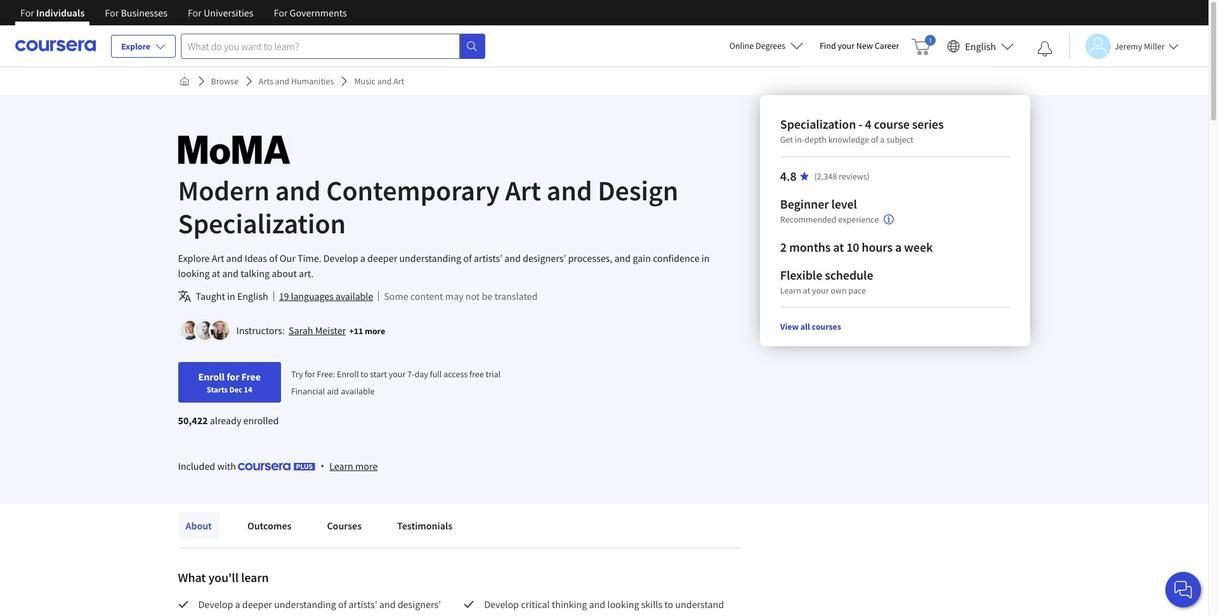 Task type: vqa. For each thing, say whether or not it's contained in the screenshot.
left Art
yes



Task type: locate. For each thing, give the bounding box(es) containing it.
0 horizontal spatial explore
[[121, 41, 150, 52]]

explore art and ideas of our time. develop a deeper understanding of artists' and designers' processes, and gain confidence in looking at and talking about art.
[[178, 252, 710, 280]]

processes, inside "develop a deeper understanding of artists' and designers' processes, including modes of experimentation an"
[[198, 614, 243, 616]]

0 vertical spatial specialization
[[781, 116, 856, 132]]

show notifications image
[[1038, 41, 1053, 56]]

explore up taught
[[178, 252, 210, 265]]

0 vertical spatial available
[[336, 290, 373, 303]]

0 horizontal spatial specialization
[[178, 206, 346, 241]]

deeper inside "develop a deeper understanding of artists' and designers' processes, including modes of experimentation an"
[[242, 599, 272, 611]]

at down 'flexible'
[[803, 285, 811, 296]]

processes, left the gain at the top
[[568, 252, 613, 265]]

at
[[834, 239, 844, 255], [212, 267, 220, 280], [803, 285, 811, 296]]

explore down for businesses
[[121, 41, 150, 52]]

0 horizontal spatial develop
[[198, 599, 233, 611]]

1 vertical spatial designers'
[[398, 599, 441, 611]]

of up not
[[464, 252, 472, 265]]

a down you'll at the bottom of the page
[[235, 599, 240, 611]]

of
[[871, 134, 879, 145], [269, 252, 278, 265], [464, 252, 472, 265], [338, 599, 347, 611], [317, 614, 326, 616]]

designers'
[[523, 252, 566, 265], [398, 599, 441, 611]]

-
[[859, 116, 863, 132]]

courses
[[327, 520, 362, 533]]

degrees
[[756, 40, 786, 51]]

depth
[[805, 134, 827, 145]]

2 horizontal spatial at
[[834, 239, 844, 255]]

learn down 'flexible'
[[781, 285, 802, 296]]

develop inside develop critical thinking and looking skills to understand how artists and designers respond to the social and cultura
[[484, 599, 519, 611]]

0 horizontal spatial art
[[212, 252, 224, 265]]

1 horizontal spatial english
[[966, 40, 997, 52]]

0 vertical spatial more
[[365, 326, 385, 337]]

course
[[874, 116, 910, 132]]

0 horizontal spatial english
[[237, 290, 268, 303]]

outcomes link
[[240, 512, 299, 540]]

available inside try for free: enroll to start your 7-day full access free trial financial aid available
[[341, 386, 375, 397]]

understanding up modes
[[274, 599, 336, 611]]

of inside specialization - 4 course series get in-depth knowledge of a subject
[[871, 134, 879, 145]]

starts
[[207, 385, 228, 395]]

day
[[415, 369, 428, 380]]

of left our
[[269, 252, 278, 265]]

1 vertical spatial looking
[[608, 599, 639, 611]]

processes, inside explore art and ideas of our time. develop a deeper understanding of artists' and designers' processes, and gain confidence in looking at and talking about art.
[[568, 252, 613, 265]]

1 horizontal spatial processes,
[[568, 252, 613, 265]]

english
[[966, 40, 997, 52], [237, 290, 268, 303]]

0 vertical spatial english
[[966, 40, 997, 52]]

in right confidence
[[702, 252, 710, 265]]

1 vertical spatial deeper
[[242, 599, 272, 611]]

in right taught
[[227, 290, 235, 303]]

pace
[[849, 285, 866, 296]]

0 horizontal spatial looking
[[178, 267, 210, 280]]

learn right •
[[330, 460, 353, 473]]

for left governments
[[274, 6, 288, 19]]

more inside • learn more
[[355, 460, 378, 473]]

1 horizontal spatial understanding
[[400, 252, 461, 265]]

• learn more
[[321, 460, 378, 474]]

+11
[[349, 326, 363, 337]]

understanding up content
[[400, 252, 461, 265]]

develop inside "develop a deeper understanding of artists' and designers' processes, including modes of experimentation an"
[[198, 599, 233, 611]]

artists' up experimentation
[[349, 599, 377, 611]]

50,422
[[178, 414, 208, 427]]

learn inside flexible schedule learn at your own pace
[[781, 285, 802, 296]]

in
[[702, 252, 710, 265], [227, 290, 235, 303]]

more
[[365, 326, 385, 337], [355, 460, 378, 473]]

content
[[411, 290, 443, 303]]

0 horizontal spatial to
[[361, 369, 368, 380]]

for for individuals
[[20, 6, 34, 19]]

to left start
[[361, 369, 368, 380]]

available
[[336, 290, 373, 303], [341, 386, 375, 397]]

artists' up be
[[474, 252, 503, 265]]

artists'
[[474, 252, 503, 265], [349, 599, 377, 611]]

contemporary
[[326, 173, 500, 208]]

your left own at the top right of page
[[812, 285, 829, 296]]

modern
[[178, 173, 270, 208]]

get
[[781, 134, 793, 145]]

home image
[[179, 76, 189, 86]]

0 vertical spatial deeper
[[368, 252, 397, 265]]

for inside try for free: enroll to start your 7-day full access free trial financial aid available
[[305, 369, 315, 380]]

your inside try for free: enroll to start your 7-day full access free trial financial aid available
[[389, 369, 406, 380]]

enroll right free: in the bottom left of the page
[[337, 369, 359, 380]]

0 vertical spatial explore
[[121, 41, 150, 52]]

level
[[832, 196, 857, 212]]

1 horizontal spatial art
[[394, 76, 404, 87]]

2 horizontal spatial your
[[838, 40, 855, 51]]

looking up taught
[[178, 267, 210, 280]]

1 vertical spatial english
[[237, 290, 268, 303]]

develop up how
[[484, 599, 519, 611]]

a left subject
[[881, 134, 885, 145]]

available inside "button"
[[336, 290, 373, 303]]

1 horizontal spatial in
[[702, 252, 710, 265]]

and inside "develop a deeper understanding of artists' and designers' processes, including modes of experimentation an"
[[379, 599, 396, 611]]

processes, down what you'll learn
[[198, 614, 243, 616]]

1 horizontal spatial specialization
[[781, 116, 856, 132]]

instructors:
[[236, 324, 285, 337]]

1 horizontal spatial for
[[305, 369, 315, 380]]

designers' up experimentation
[[398, 599, 441, 611]]

1 vertical spatial your
[[812, 285, 829, 296]]

1 vertical spatial processes,
[[198, 614, 243, 616]]

1 vertical spatial available
[[341, 386, 375, 397]]

0 horizontal spatial for
[[227, 371, 240, 383]]

1 vertical spatial explore
[[178, 252, 210, 265]]

art inside explore art and ideas of our time. develop a deeper understanding of artists' and designers' processes, and gain confidence in looking at and talking about art.
[[212, 252, 224, 265]]

our
[[280, 252, 296, 265]]

to up the social
[[665, 599, 674, 611]]

0 vertical spatial looking
[[178, 267, 210, 280]]

more right •
[[355, 460, 378, 473]]

your right find
[[838, 40, 855, 51]]

for up the dec on the bottom of the page
[[227, 371, 240, 383]]

1 horizontal spatial learn
[[781, 285, 802, 296]]

your left 7-
[[389, 369, 406, 380]]

0 vertical spatial understanding
[[400, 252, 461, 265]]

1 vertical spatial artists'
[[349, 599, 377, 611]]

1 horizontal spatial your
[[812, 285, 829, 296]]

0 vertical spatial artists'
[[474, 252, 503, 265]]

2 horizontal spatial develop
[[484, 599, 519, 611]]

week
[[905, 239, 933, 255]]

already
[[210, 414, 241, 427]]

a inside specialization - 4 course series get in-depth knowledge of a subject
[[881, 134, 885, 145]]

in-
[[795, 134, 805, 145]]

of right modes
[[317, 614, 326, 616]]

enroll inside try for free: enroll to start your 7-day full access free trial financial aid available
[[337, 369, 359, 380]]

2 vertical spatial art
[[212, 252, 224, 265]]

for left businesses
[[105, 6, 119, 19]]

not
[[466, 290, 480, 303]]

michelle millar fisher image
[[210, 321, 229, 340]]

1 vertical spatial more
[[355, 460, 378, 473]]

designers' inside explore art and ideas of our time. develop a deeper understanding of artists' and designers' processes, and gain confidence in looking at and talking about art.
[[523, 252, 566, 265]]

english down talking
[[237, 290, 268, 303]]

2 horizontal spatial to
[[665, 599, 674, 611]]

specialization inside specialization - 4 course series get in-depth knowledge of a subject
[[781, 116, 856, 132]]

shopping cart: 1 item image
[[912, 35, 936, 55]]

1 horizontal spatial enroll
[[337, 369, 359, 380]]

0 horizontal spatial artists'
[[349, 599, 377, 611]]

1 horizontal spatial explore
[[178, 252, 210, 265]]

1 horizontal spatial artists'
[[474, 252, 503, 265]]

4 for from the left
[[274, 6, 288, 19]]

coursera image
[[15, 36, 96, 56]]

universities
[[204, 6, 254, 19]]

enrolled
[[243, 414, 279, 427]]

available up +11
[[336, 290, 373, 303]]

1 vertical spatial in
[[227, 290, 235, 303]]

for for governments
[[274, 6, 288, 19]]

specialization up 'depth'
[[781, 116, 856, 132]]

1 vertical spatial to
[[665, 599, 674, 611]]

your inside flexible schedule learn at your own pace
[[812, 285, 829, 296]]

to left the
[[631, 614, 640, 616]]

learn inside • learn more
[[330, 460, 353, 473]]

jeremy
[[1115, 40, 1143, 52]]

3 for from the left
[[188, 6, 202, 19]]

develop right 'time.' at the top of the page
[[324, 252, 358, 265]]

for right try
[[305, 369, 315, 380]]

explore for explore
[[121, 41, 150, 52]]

flexible schedule learn at your own pace
[[781, 267, 874, 296]]

at left the 10
[[834, 239, 844, 255]]

paola antonelli image
[[195, 321, 214, 340]]

artists' inside explore art and ideas of our time. develop a deeper understanding of artists' and designers' processes, and gain confidence in looking at and talking about art.
[[474, 252, 503, 265]]

including
[[245, 614, 284, 616]]

coursera plus image
[[238, 463, 316, 471]]

you'll
[[208, 570, 239, 586]]

english inside button
[[966, 40, 997, 52]]

with
[[217, 460, 236, 473]]

for for businesses
[[105, 6, 119, 19]]

career
[[875, 40, 900, 51]]

0 vertical spatial in
[[702, 252, 710, 265]]

at up taught
[[212, 267, 220, 280]]

specialization up ideas
[[178, 206, 346, 241]]

explore inside explore art and ideas of our time. develop a deeper understanding of artists' and designers' processes, and gain confidence in looking at and talking about art.
[[178, 252, 210, 265]]

2 vertical spatial at
[[803, 285, 811, 296]]

1 vertical spatial at
[[212, 267, 220, 280]]

1 for from the left
[[20, 6, 34, 19]]

looking up respond
[[608, 599, 639, 611]]

english right 'shopping cart: 1 item' icon
[[966, 40, 997, 52]]

2 for from the left
[[105, 6, 119, 19]]

1 horizontal spatial develop
[[324, 252, 358, 265]]

for inside "enroll for free starts dec 14"
[[227, 371, 240, 383]]

the museum of modern art image
[[178, 136, 290, 164]]

enroll up starts on the bottom left of the page
[[198, 371, 225, 383]]

art
[[394, 76, 404, 87], [505, 173, 541, 208], [212, 252, 224, 265]]

more inside instructors: sarah meister +11 more
[[365, 326, 385, 337]]

1 vertical spatial learn
[[330, 460, 353, 473]]

own
[[831, 285, 847, 296]]

0 horizontal spatial designers'
[[398, 599, 441, 611]]

1 vertical spatial art
[[505, 173, 541, 208]]

0 horizontal spatial at
[[212, 267, 220, 280]]

try
[[291, 369, 303, 380]]

0 horizontal spatial understanding
[[274, 599, 336, 611]]

gain
[[633, 252, 651, 265]]

What do you want to learn? text field
[[181, 33, 460, 59]]

(2,348 reviews)
[[815, 171, 870, 182]]

0 vertical spatial learn
[[781, 285, 802, 296]]

designers' up translated on the left
[[523, 252, 566, 265]]

explore inside explore popup button
[[121, 41, 150, 52]]

for left universities
[[188, 6, 202, 19]]

0 horizontal spatial deeper
[[242, 599, 272, 611]]

•
[[321, 460, 324, 474]]

for for universities
[[188, 6, 202, 19]]

a
[[881, 134, 885, 145], [896, 239, 902, 255], [360, 252, 366, 265], [235, 599, 240, 611]]

what you'll learn
[[178, 570, 269, 586]]

more right +11
[[365, 326, 385, 337]]

jeremy miller
[[1115, 40, 1165, 52]]

available right "aid"
[[341, 386, 375, 397]]

0 vertical spatial at
[[834, 239, 844, 255]]

modes
[[286, 614, 315, 616]]

learn
[[241, 570, 269, 586]]

humanities
[[291, 76, 334, 87]]

1 horizontal spatial designers'
[[523, 252, 566, 265]]

1 horizontal spatial deeper
[[368, 252, 397, 265]]

online degrees
[[730, 40, 786, 51]]

0 vertical spatial processes,
[[568, 252, 613, 265]]

trial
[[486, 369, 501, 380]]

a up 19 languages available
[[360, 252, 366, 265]]

deeper up including on the bottom
[[242, 599, 272, 611]]

0 vertical spatial art
[[394, 76, 404, 87]]

of down 4
[[871, 134, 879, 145]]

0 horizontal spatial your
[[389, 369, 406, 380]]

1 horizontal spatial to
[[631, 614, 640, 616]]

experimentation
[[328, 614, 398, 616]]

0 vertical spatial to
[[361, 369, 368, 380]]

individuals
[[36, 6, 85, 19]]

art inside modern and contemporary art and design specialization
[[505, 173, 541, 208]]

1 vertical spatial understanding
[[274, 599, 336, 611]]

develop for develop critical thinking and looking skills to understand how artists and designers respond to the social and cultura
[[484, 599, 519, 611]]

develop down what you'll learn
[[198, 599, 233, 611]]

2 horizontal spatial art
[[505, 173, 541, 208]]

specialization
[[781, 116, 856, 132], [178, 206, 346, 241]]

how
[[484, 614, 503, 616]]

access
[[444, 369, 468, 380]]

1 horizontal spatial looking
[[608, 599, 639, 611]]

deeper up some
[[368, 252, 397, 265]]

None search field
[[181, 33, 486, 59]]

schedule
[[825, 267, 874, 283]]

4.8
[[781, 168, 797, 184]]

1 horizontal spatial at
[[803, 285, 811, 296]]

1 vertical spatial specialization
[[178, 206, 346, 241]]

0 horizontal spatial learn
[[330, 460, 353, 473]]

0 vertical spatial designers'
[[523, 252, 566, 265]]

0 vertical spatial your
[[838, 40, 855, 51]]

some content may not be translated
[[384, 290, 538, 303]]

2 vertical spatial your
[[389, 369, 406, 380]]

confidence
[[653, 252, 700, 265]]

0 horizontal spatial in
[[227, 290, 235, 303]]

explore for explore art and ideas of our time. develop a deeper understanding of artists' and designers' processes, and gain confidence in looking at and talking about art.
[[178, 252, 210, 265]]

learn
[[781, 285, 802, 296], [330, 460, 353, 473]]

for left "individuals"
[[20, 6, 34, 19]]

0 horizontal spatial processes,
[[198, 614, 243, 616]]

0 horizontal spatial enroll
[[198, 371, 225, 383]]



Task type: describe. For each thing, give the bounding box(es) containing it.
develop for develop a deeper understanding of artists' and designers' processes, including modes of experimentation an
[[198, 599, 233, 611]]

+11 more button
[[349, 325, 385, 338]]

learn more link
[[330, 459, 378, 474]]

designers' inside "develop a deeper understanding of artists' and designers' processes, including modes of experimentation an"
[[398, 599, 441, 611]]

14
[[244, 385, 252, 395]]

experience
[[839, 214, 879, 226]]

chat with us image
[[1174, 580, 1194, 600]]

enroll inside "enroll for free starts dec 14"
[[198, 371, 225, 383]]

included
[[178, 460, 215, 473]]

looking inside develop critical thinking and looking skills to understand how artists and designers respond to the social and cultura
[[608, 599, 639, 611]]

sarah meister image
[[180, 321, 199, 340]]

explore button
[[111, 35, 176, 58]]

deeper inside explore art and ideas of our time. develop a deeper understanding of artists' and designers' processes, and gain confidence in looking at and talking about art.
[[368, 252, 397, 265]]

of up experimentation
[[338, 599, 347, 611]]

a left week
[[896, 239, 902, 255]]

jeremy miller button
[[1070, 33, 1179, 59]]

enroll for free starts dec 14
[[198, 371, 261, 395]]

19
[[279, 290, 289, 303]]

music
[[354, 76, 376, 87]]

flexible
[[781, 267, 823, 283]]

find your new career
[[820, 40, 900, 51]]

sarah
[[289, 324, 313, 337]]

for for enroll
[[227, 371, 240, 383]]

talking
[[241, 267, 270, 280]]

2 months at 10 hours a week
[[781, 239, 933, 255]]

browse
[[211, 76, 239, 87]]

try for free: enroll to start your 7-day full access free trial financial aid available
[[291, 369, 501, 397]]

at inside flexible schedule learn at your own pace
[[803, 285, 811, 296]]

banner navigation
[[10, 0, 357, 35]]

recommended experience
[[781, 214, 879, 226]]

meister
[[315, 324, 346, 337]]

for businesses
[[105, 6, 168, 19]]

arts and humanities link
[[254, 70, 339, 93]]

19 languages available
[[279, 290, 373, 303]]

at inside explore art and ideas of our time. develop a deeper understanding of artists' and designers' processes, and gain confidence in looking at and talking about art.
[[212, 267, 220, 280]]

designers
[[551, 614, 592, 616]]

all
[[801, 321, 811, 333]]

artists' inside "develop a deeper understanding of artists' and designers' processes, including modes of experimentation an"
[[349, 599, 377, 611]]

taught
[[196, 290, 225, 303]]

find
[[820, 40, 836, 51]]

develop critical thinking and looking skills to understand how artists and designers respond to the social and cultura
[[484, 599, 738, 616]]

understanding inside "develop a deeper understanding of artists' and designers' processes, including modes of experimentation an"
[[274, 599, 336, 611]]

ideas
[[245, 252, 267, 265]]

about
[[272, 267, 297, 280]]

about
[[186, 520, 212, 533]]

for individuals
[[20, 6, 85, 19]]

knowledge
[[829, 134, 870, 145]]

be
[[482, 290, 493, 303]]

in inside explore art and ideas of our time. develop a deeper understanding of artists' and designers' processes, and gain confidence in looking at and talking about art.
[[702, 252, 710, 265]]

miller
[[1145, 40, 1165, 52]]

understand
[[676, 599, 724, 611]]

financial
[[291, 386, 325, 397]]

4
[[865, 116, 872, 132]]

what
[[178, 570, 206, 586]]

arts
[[259, 76, 273, 87]]

design
[[598, 173, 679, 208]]

social
[[658, 614, 683, 616]]

may
[[445, 290, 464, 303]]

50,422 already enrolled
[[178, 414, 279, 427]]

online
[[730, 40, 754, 51]]

looking inside explore art and ideas of our time. develop a deeper understanding of artists' and designers' processes, and gain confidence in looking at and talking about art.
[[178, 267, 210, 280]]

specialization inside modern and contemporary art and design specialization
[[178, 206, 346, 241]]

about link
[[178, 512, 220, 540]]

languages
[[291, 290, 334, 303]]

the
[[642, 614, 656, 616]]

new
[[857, 40, 873, 51]]

for universities
[[188, 6, 254, 19]]

included with
[[178, 460, 238, 473]]

governments
[[290, 6, 347, 19]]

view all courses
[[781, 321, 842, 333]]

a inside "develop a deeper understanding of artists' and designers' processes, including modes of experimentation an"
[[235, 599, 240, 611]]

businesses
[[121, 6, 168, 19]]

start
[[370, 369, 387, 380]]

beginner
[[781, 196, 829, 212]]

develop inside explore art and ideas of our time. develop a deeper understanding of artists' and designers' processes, and gain confidence in looking at and talking about art.
[[324, 252, 358, 265]]

music and art link
[[349, 70, 410, 93]]

music and art
[[354, 76, 404, 87]]

courses
[[812, 321, 842, 333]]

translated
[[495, 290, 538, 303]]

specialization - 4 course series get in-depth knowledge of a subject
[[781, 116, 944, 145]]

browse link
[[206, 70, 244, 93]]

reviews)
[[839, 171, 870, 182]]

artists
[[505, 614, 531, 616]]

for governments
[[274, 6, 347, 19]]

subject
[[887, 134, 914, 145]]

information about difficulty level pre-requisites. image
[[884, 215, 894, 225]]

2
[[781, 239, 787, 255]]

time.
[[298, 252, 322, 265]]

2 vertical spatial to
[[631, 614, 640, 616]]

understanding inside explore art and ideas of our time. develop a deeper understanding of artists' and designers' processes, and gain confidence in looking at and talking about art.
[[400, 252, 461, 265]]

for for try
[[305, 369, 315, 380]]

critical
[[521, 599, 550, 611]]

a inside explore art and ideas of our time. develop a deeper understanding of artists' and designers' processes, and gain confidence in looking at and talking about art.
[[360, 252, 366, 265]]

to inside try for free: enroll to start your 7-day full access free trial financial aid available
[[361, 369, 368, 380]]

skills
[[642, 599, 663, 611]]

view
[[781, 321, 799, 333]]

some
[[384, 290, 409, 303]]

develop a deeper understanding of artists' and designers' processes, including modes of experimentation an
[[198, 599, 443, 616]]

online degrees button
[[720, 32, 814, 60]]

view all courses link
[[781, 321, 842, 333]]

recommended
[[781, 214, 837, 226]]

sarah meister link
[[289, 324, 346, 337]]

thinking
[[552, 599, 587, 611]]

testimonials
[[397, 520, 453, 533]]



